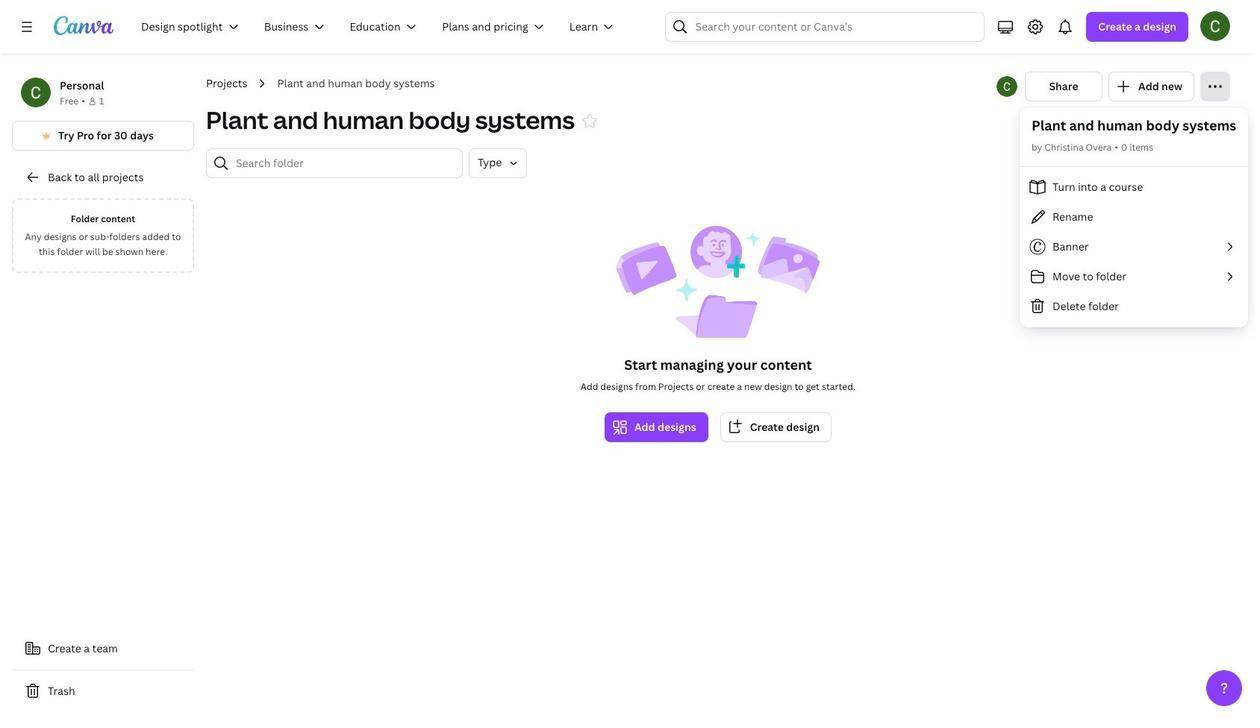 Task type: locate. For each thing, give the bounding box(es) containing it.
Type button
[[469, 149, 527, 178]]

christina overa image
[[1201, 11, 1230, 41]]

top level navigation element
[[131, 12, 630, 42]]

None search field
[[666, 12, 985, 42]]

Search folder search field
[[236, 149, 453, 178]]



Task type: vqa. For each thing, say whether or not it's contained in the screenshot.
Top level navigation element
yes



Task type: describe. For each thing, give the bounding box(es) containing it.
Search search field
[[695, 13, 955, 41]]



